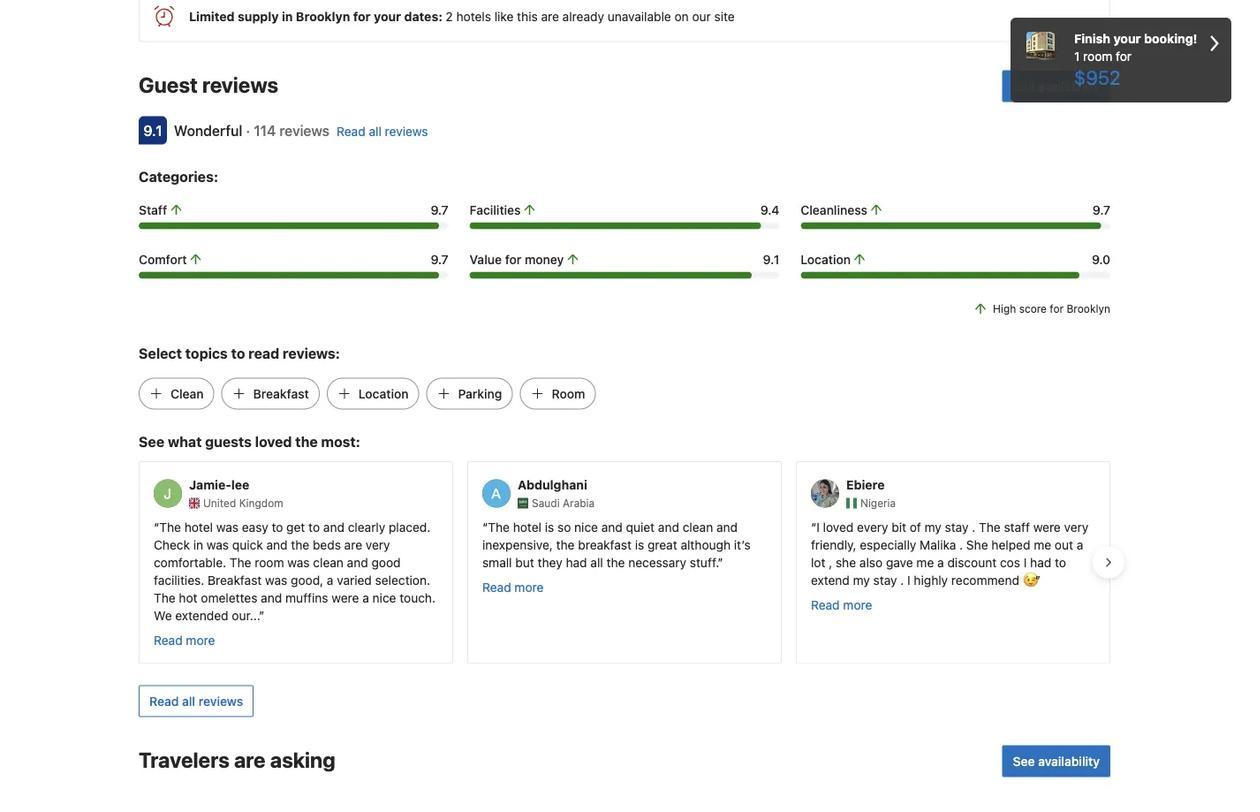 Task type: describe. For each thing, give the bounding box(es) containing it.
stuff.
[[690, 555, 718, 569]]

the inside the " the hotel was easy to get to and clearly placed. check in was quick and the beds are very comfortable. the room was clean and good facilities. breakfast was good, a varied selection. the hot omelettes and muffins were a nice touch. we extended our...
[[291, 537, 309, 552]]

see for travelers are asking
[[1013, 754, 1035, 768]]

wonderful
[[174, 122, 243, 139]]

location 9.0 meter
[[801, 272, 1111, 279]]

recommend
[[952, 572, 1020, 587]]

and up it's
[[717, 519, 738, 534]]

and up breakfast
[[602, 519, 623, 534]]

facilities
[[470, 202, 521, 217]]

they
[[538, 555, 563, 569]]

2 horizontal spatial i
[[1024, 555, 1027, 569]]

breakfast inside the " the hotel was easy to get to and clearly placed. check in was quick and the beds are very comfortable. the room was clean and good facilities. breakfast was good, a varied selection. the hot omelettes and muffins were a nice touch. we extended our...
[[208, 572, 262, 587]]

value for money
[[470, 252, 564, 266]]

read
[[248, 344, 279, 361]]

0 vertical spatial read all reviews
[[337, 124, 428, 138]]

like
[[495, 9, 514, 23]]

2
[[446, 9, 453, 23]]

see for guest reviews
[[1013, 78, 1035, 93]]

select topics to read reviews:
[[139, 344, 340, 361]]

" the hotel is so nice and quiet and clean and inexpensive, the breakfast is great although it's small but they had all the necessary stuff.
[[482, 519, 751, 569]]

read more button for i loved every bit of my stay . the staff were very friendly, especially malika . she helped me out a lot , she also gave me a discount cos i had to extend my stay . i highly recommend 😉
[[811, 596, 873, 614]]

topics
[[185, 344, 228, 361]]

check
[[154, 537, 190, 552]]

staff 9.7 meter
[[139, 222, 449, 229]]

breakfast
[[578, 537, 632, 552]]

read inside button
[[149, 694, 179, 708]]

nigeria
[[861, 497, 896, 509]]

,
[[829, 555, 833, 569]]

0 horizontal spatial i
[[817, 519, 820, 534]]

see availability for guest reviews
[[1013, 78, 1100, 93]]

staff
[[1004, 519, 1030, 534]]

nice inside the " the hotel was easy to get to and clearly placed. check in was quick and the beds are very comfortable. the room was clean and good facilities. breakfast was good, a varied selection. the hot omelettes and muffins were a nice touch. we extended our...
[[373, 590, 396, 605]]

united kingdom
[[203, 497, 283, 509]]

all inside " the hotel is so nice and quiet and clean and inexpensive, the breakfast is great although it's small but they had all the necessary stuff.
[[591, 555, 603, 569]]

limited supply in brooklyn for your dates: 2 hotels like this are already unavailable on our site
[[189, 9, 735, 23]]

placed.
[[389, 519, 431, 534]]

guests
[[205, 433, 252, 450]]

very inside the " the hotel was easy to get to and clearly placed. check in was quick and the beds are very comfortable. the room was clean and good facilities. breakfast was good, a varied selection. the hot omelettes and muffins were a nice touch. we extended our...
[[366, 537, 390, 552]]

1 horizontal spatial me
[[1034, 537, 1052, 552]]

staff
[[139, 202, 167, 217]]

9.4
[[761, 202, 780, 217]]

brooklyn for in
[[296, 9, 350, 23]]

in inside the " the hotel was easy to get to and clearly placed. check in was quick and the beds are very comfortable. the room was clean and good facilities. breakfast was good, a varied selection. the hot omelettes and muffins were a nice touch. we extended our...
[[193, 537, 203, 552]]

more for " i loved every bit of my stay . the staff were very friendly, especially malika . she helped me out a lot , she also gave me a discount cos i had to extend my stay . i highly recommend 😉
[[843, 597, 873, 612]]

high
[[993, 302, 1016, 315]]

0 horizontal spatial loved
[[255, 433, 292, 450]]

availability for travelers are asking
[[1038, 754, 1100, 768]]

this
[[517, 9, 538, 23]]

united kingdom image
[[189, 498, 200, 508]]

site
[[714, 9, 735, 23]]

room inside finish your booking! 1 room for $952
[[1083, 49, 1113, 64]]

nice inside " the hotel is so nice and quiet and clean and inexpensive, the breakfast is great although it's small but they had all the necessary stuff.
[[574, 519, 598, 534]]

1 horizontal spatial location
[[801, 252, 851, 266]]

quick
[[232, 537, 263, 552]]

parking
[[458, 386, 502, 401]]

were inside " i loved every bit of my stay . the staff were very friendly, especially malika . she helped me out a lot , she also gave me a discount cos i had to extend my stay . i highly recommend 😉
[[1034, 519, 1061, 534]]

scored 9.1 element
[[139, 116, 167, 144]]

had inside " i loved every bit of my stay . the staff were very friendly, especially malika . she helped me out a lot , she also gave me a discount cos i had to extend my stay . i highly recommend 😉
[[1030, 555, 1052, 569]]

room inside the " the hotel was easy to get to and clearly placed. check in was quick and the beds are very comfortable. the room was clean and good facilities. breakfast was good, a varied selection. the hot omelettes and muffins were a nice touch. we extended our...
[[255, 555, 284, 569]]

unavailable
[[608, 9, 671, 23]]

0 horizontal spatial your
[[374, 9, 401, 23]]

hot
[[179, 590, 198, 605]]

1 horizontal spatial stay
[[945, 519, 969, 534]]

for right the value
[[505, 252, 522, 266]]

omelettes
[[201, 590, 258, 605]]

on
[[675, 9, 689, 23]]

your inside finish your booking! 1 room for $952
[[1114, 31, 1141, 46]]

loved inside " i loved every bit of my stay . the staff were very friendly, especially malika . she helped me out a lot , she also gave me a discount cos i had to extend my stay . i highly recommend 😉
[[823, 519, 854, 534]]

out
[[1055, 537, 1074, 552]]

room
[[552, 386, 585, 401]]

our...
[[232, 608, 259, 622]]

discount
[[948, 555, 997, 569]]

friendly,
[[811, 537, 857, 552]]

extend
[[811, 572, 850, 587]]

money
[[525, 252, 564, 266]]

the down breakfast
[[607, 555, 625, 569]]

1 vertical spatial see
[[139, 433, 164, 450]]

finish
[[1075, 31, 1111, 46]]

9.0
[[1092, 252, 1111, 266]]

guest reviews element
[[139, 70, 996, 98]]

read right 114
[[337, 124, 366, 138]]

the down 'so'
[[556, 537, 575, 552]]

highly
[[914, 572, 948, 587]]

1 vertical spatial is
[[635, 537, 644, 552]]

but
[[515, 555, 534, 569]]

malika
[[920, 537, 956, 552]]

read more for " the hotel is so nice and quiet and clean and inexpensive, the breakfast is great although it's small but they had all the necessary stuff.
[[482, 580, 544, 594]]

saudi arabia image
[[518, 498, 528, 508]]

every
[[857, 519, 889, 534]]

cos
[[1000, 555, 1021, 569]]

$952
[[1075, 65, 1121, 88]]

review categories element
[[139, 165, 218, 187]]

helped
[[992, 537, 1031, 552]]

the down quick
[[230, 555, 251, 569]]

high score for brooklyn
[[993, 302, 1111, 315]]

0 vertical spatial is
[[545, 519, 554, 534]]

the inside " the hotel is so nice and quiet and clean and inexpensive, the breakfast is great although it's small but they had all the necessary stuff.
[[488, 519, 510, 534]]

get
[[286, 519, 305, 534]]

" for " the hotel was easy to get to and clearly placed. check in was quick and the beds are very comfortable. the room was clean and good facilities. breakfast was good, a varied selection. the hot omelettes and muffins were a nice touch. we extended our...
[[154, 519, 159, 534]]

read for " i loved every bit of my stay . the staff were very friendly, especially malika . she helped me out a lot , she also gave me a discount cos i had to extend my stay . i highly recommend 😉
[[811, 597, 840, 612]]

rightchevron image
[[1211, 30, 1219, 57]]

are inside the " the hotel was easy to get to and clearly placed. check in was quick and the beds are very comfortable. the room was clean and good facilities. breakfast was good, a varied selection. the hot omelettes and muffins were a nice touch. we extended our...
[[344, 537, 362, 552]]

reviews inside button
[[199, 694, 243, 708]]

and down the get
[[266, 537, 288, 552]]

beds
[[313, 537, 341, 552]]

reviews:
[[283, 344, 340, 361]]

score
[[1019, 302, 1047, 315]]

saudi
[[532, 497, 560, 509]]

😉
[[1023, 572, 1035, 587]]

0 horizontal spatial are
[[234, 747, 266, 772]]

0 horizontal spatial stay
[[874, 572, 897, 587]]

the up the we
[[154, 590, 176, 605]]

1 horizontal spatial my
[[925, 519, 942, 534]]

more for " the hotel is so nice and quiet and clean and inexpensive, the breakfast is great although it's small but they had all the necessary stuff.
[[515, 580, 544, 594]]

·
[[246, 122, 250, 139]]

1 vertical spatial 9.1
[[763, 252, 780, 266]]

wonderful · 114 reviews
[[174, 122, 330, 139]]

great
[[648, 537, 677, 552]]

booking!
[[1144, 31, 1198, 46]]



Task type: locate. For each thing, give the bounding box(es) containing it.
of
[[910, 519, 922, 534]]

kingdom
[[239, 497, 283, 509]]

" up "inexpensive,"
[[482, 519, 488, 534]]

comfort 9.7 meter
[[139, 272, 449, 279]]

more for " the hotel was easy to get to and clearly placed. check in was quick and the beds are very comfortable. the room was clean and good facilities. breakfast was good, a varied selection. the hot omelettes and muffins were a nice touch. we extended our...
[[186, 633, 215, 647]]

0 horizontal spatial "
[[154, 519, 159, 534]]

nice down selection.
[[373, 590, 396, 605]]

hotel for was
[[184, 519, 213, 534]]

the up she
[[979, 519, 1001, 534]]

location up "most:"
[[359, 386, 409, 401]]

0 horizontal spatial location
[[359, 386, 409, 401]]

1 had from the left
[[566, 555, 587, 569]]

breakfast down read on the top left of the page
[[253, 386, 309, 401]]

0 horizontal spatial read more button
[[154, 631, 215, 649]]

read more button down extended
[[154, 631, 215, 649]]

a
[[1077, 537, 1084, 552], [938, 555, 944, 569], [327, 572, 334, 587], [363, 590, 369, 605]]

2 vertical spatial i
[[908, 572, 911, 587]]

finish your booking! 1 room for $952
[[1075, 31, 1198, 88]]

1 horizontal spatial is
[[635, 537, 644, 552]]

9.7 left the value
[[431, 252, 449, 266]]

read more for " the hotel was easy to get to and clearly placed. check in was quick and the beds are very comfortable. the room was clean and good facilities. breakfast was good, a varied selection. the hot omelettes and muffins were a nice touch. we extended our...
[[154, 633, 215, 647]]

me up the highly
[[917, 555, 934, 569]]

0 horizontal spatial hotel
[[184, 519, 213, 534]]

1 vertical spatial more
[[843, 597, 873, 612]]

2 had from the left
[[1030, 555, 1052, 569]]

0 vertical spatial in
[[282, 9, 293, 23]]

0 horizontal spatial is
[[545, 519, 554, 534]]

see availability for travelers are asking
[[1013, 754, 1100, 768]]

this is a carousel with rotating slides. it displays featured reviews of the property. use the next and previous buttons to navigate. region
[[125, 454, 1125, 671]]

read for " the hotel was easy to get to and clearly placed. check in was quick and the beds are very comfortable. the room was clean and good facilities. breakfast was good, a varied selection. the hot omelettes and muffins were a nice touch. we extended our...
[[154, 633, 183, 647]]

" inside the " the hotel was easy to get to and clearly placed. check in was quick and the beds are very comfortable. the room was clean and good facilities. breakfast was good, a varied selection. the hot omelettes and muffins were a nice touch. we extended our...
[[154, 519, 159, 534]]

2 horizontal spatial .
[[972, 519, 976, 534]]

1 horizontal spatial 9.1
[[763, 252, 780, 266]]

1 vertical spatial are
[[344, 537, 362, 552]]

2 hotel from the left
[[513, 519, 542, 534]]

0 vertical spatial 9.1
[[144, 122, 162, 139]]

read more down extended
[[154, 633, 215, 647]]

categories:
[[139, 168, 218, 184]]

is
[[545, 519, 554, 534], [635, 537, 644, 552]]

in up comfortable.
[[193, 537, 203, 552]]

0 horizontal spatial my
[[853, 572, 870, 587]]

very inside " i loved every bit of my stay . the staff were very friendly, especially malika . she helped me out a lot , she also gave me a discount cos i had to extend my stay . i highly recommend 😉
[[1064, 519, 1089, 534]]

i up friendly,
[[817, 519, 820, 534]]

0 horizontal spatial me
[[917, 555, 934, 569]]

0 horizontal spatial more
[[186, 633, 215, 647]]

she
[[836, 555, 856, 569]]

the up check
[[159, 519, 181, 534]]

a right out
[[1077, 537, 1084, 552]]

and up varied
[[347, 555, 368, 569]]

1 horizontal spatial in
[[282, 9, 293, 23]]

9.7 left the facilities
[[431, 202, 449, 217]]

0 vertical spatial my
[[925, 519, 942, 534]]

loved
[[255, 433, 292, 450], [823, 519, 854, 534]]

1 vertical spatial nice
[[373, 590, 396, 605]]

more down extended
[[186, 633, 215, 647]]

read all reviews inside button
[[149, 694, 243, 708]]

" for beds
[[259, 608, 264, 622]]

had right they
[[566, 555, 587, 569]]

read up travelers
[[149, 694, 179, 708]]

read down the 'extend'
[[811, 597, 840, 612]]

" up friendly,
[[811, 519, 817, 534]]

are left asking
[[234, 747, 266, 772]]

see availability button for guest reviews
[[1003, 70, 1111, 102]]

see availability
[[1013, 78, 1100, 93], [1013, 754, 1100, 768]]

hotel inside the " the hotel was easy to get to and clearly placed. check in was quick and the beds are very comfortable. the room was clean and good facilities. breakfast was good, a varied selection. the hot omelettes and muffins were a nice touch. we extended our...
[[184, 519, 213, 534]]

1 vertical spatial your
[[1114, 31, 1141, 46]]

had up 😉
[[1030, 555, 1052, 569]]

most:
[[321, 433, 360, 450]]

she
[[967, 537, 988, 552]]

to down out
[[1055, 555, 1067, 569]]

0 vertical spatial are
[[541, 9, 559, 23]]

for
[[353, 9, 371, 23], [1116, 49, 1132, 64], [505, 252, 522, 266], [1050, 302, 1064, 315]]

1 " from the left
[[154, 519, 159, 534]]

0 vertical spatial brooklyn
[[296, 9, 350, 23]]

for left "dates:"
[[353, 9, 371, 23]]

small
[[482, 555, 512, 569]]

1 vertical spatial stay
[[874, 572, 897, 587]]

supply
[[238, 9, 279, 23]]

were up out
[[1034, 519, 1061, 534]]

the
[[159, 519, 181, 534], [488, 519, 510, 534], [979, 519, 1001, 534], [230, 555, 251, 569], [154, 590, 176, 605]]

0 horizontal spatial all
[[182, 694, 195, 708]]

0 vertical spatial loved
[[255, 433, 292, 450]]

are right this
[[541, 9, 559, 23]]

the left "most:"
[[295, 433, 318, 450]]

asking
[[270, 747, 336, 772]]

varied
[[337, 572, 372, 587]]

hotel inside " the hotel is so nice and quiet and clean and inexpensive, the breakfast is great although it's small but they had all the necessary stuff.
[[513, 519, 542, 534]]

a right good,
[[327, 572, 334, 587]]

1 horizontal spatial .
[[960, 537, 963, 552]]

0 horizontal spatial had
[[566, 555, 587, 569]]

comfort
[[139, 252, 187, 266]]

location down cleanliness
[[801, 252, 851, 266]]

2 availability from the top
[[1038, 754, 1100, 768]]

nice right 'so'
[[574, 519, 598, 534]]

more down the 'extend'
[[843, 597, 873, 612]]

jamie-
[[189, 478, 231, 492]]

read more button down but
[[482, 578, 544, 596]]

our
[[692, 9, 711, 23]]

stay down also
[[874, 572, 897, 587]]

2 horizontal spatial all
[[591, 555, 603, 569]]

0 vertical spatial your
[[374, 9, 401, 23]]

quiet
[[626, 519, 655, 534]]

1 vertical spatial read all reviews
[[149, 694, 243, 708]]

2 " from the left
[[482, 519, 488, 534]]

0 vertical spatial read more
[[482, 580, 544, 594]]

more
[[515, 580, 544, 594], [843, 597, 873, 612], [186, 633, 215, 647]]

saudi arabia
[[532, 497, 595, 509]]

read down the we
[[154, 633, 183, 647]]

is down 'quiet'
[[635, 537, 644, 552]]

read more down but
[[482, 580, 544, 594]]

1 vertical spatial breakfast
[[208, 572, 262, 587]]

0 horizontal spatial 9.1
[[144, 122, 162, 139]]

touch.
[[400, 590, 436, 605]]

had inside " the hotel is so nice and quiet and clean and inexpensive, the breakfast is great although it's small but they had all the necessary stuff.
[[566, 555, 587, 569]]

good,
[[291, 572, 324, 587]]

9.7 for cleanliness
[[1093, 202, 1111, 217]]

" for " i loved every bit of my stay . the staff were very friendly, especially malika . she helped me out a lot , she also gave me a discount cos i had to extend my stay . i highly recommend 😉
[[811, 519, 817, 534]]

my down also
[[853, 572, 870, 587]]

clean inside " the hotel is so nice and quiet and clean and inexpensive, the breakfast is great although it's small but they had all the necessary stuff.
[[683, 519, 713, 534]]

0 vertical spatial "
[[718, 555, 723, 569]]

0 vertical spatial all
[[369, 124, 382, 138]]

0 vertical spatial see availability
[[1013, 78, 1100, 93]]

was up good,
[[287, 555, 310, 569]]

to right the get
[[309, 519, 320, 534]]

9.7 for comfort
[[431, 252, 449, 266]]

select
[[139, 344, 182, 361]]

extended
[[175, 608, 228, 622]]

united
[[203, 497, 236, 509]]

was down the united
[[216, 519, 239, 534]]

"
[[718, 555, 723, 569], [1035, 572, 1041, 587], [259, 608, 264, 622]]

1 horizontal spatial are
[[344, 537, 362, 552]]

jamie-lee
[[189, 478, 250, 492]]

0 horizontal spatial very
[[366, 537, 390, 552]]

0 vertical spatial clean
[[683, 519, 713, 534]]

1 horizontal spatial room
[[1083, 49, 1113, 64]]

comfortable.
[[154, 555, 226, 569]]

0 horizontal spatial brooklyn
[[296, 9, 350, 23]]

room down quick
[[255, 555, 284, 569]]

ebiere
[[847, 478, 885, 492]]

hotel for is
[[513, 519, 542, 534]]

had
[[566, 555, 587, 569], [1030, 555, 1052, 569]]

hotel down united kingdom icon
[[184, 519, 213, 534]]

1 vertical spatial brooklyn
[[1067, 302, 1111, 315]]

for up $952
[[1116, 49, 1132, 64]]

" for " the hotel is so nice and quiet and clean and inexpensive, the breakfast is great although it's small but they had all the necessary stuff.
[[482, 519, 488, 534]]

0 vertical spatial very
[[1064, 519, 1089, 534]]

rated wonderful element
[[174, 122, 243, 139]]

1 see availability button from the top
[[1003, 70, 1111, 102]]

dates:
[[404, 9, 443, 23]]

clean inside the " the hotel was easy to get to and clearly placed. check in was quick and the beds are very comfortable. the room was clean and good facilities. breakfast was good, a varied selection. the hot omelettes and muffins were a nice touch. we extended our...
[[313, 555, 344, 569]]

very up good
[[366, 537, 390, 552]]

read more for " i loved every bit of my stay . the staff were very friendly, especially malika . she helped me out a lot , she also gave me a discount cos i had to extend my stay . i highly recommend 😉
[[811, 597, 873, 612]]

lee
[[231, 478, 250, 492]]

especially
[[860, 537, 917, 552]]

see
[[1013, 78, 1035, 93], [139, 433, 164, 450], [1013, 754, 1035, 768]]

" the hotel was easy to get to and clearly placed. check in was quick and the beds are very comfortable. the room was clean and good facilities. breakfast was good, a varied selection. the hot omelettes and muffins were a nice touch. we extended our...
[[154, 519, 436, 622]]

brooklyn for for
[[1067, 302, 1111, 315]]

clean up although at the right of page
[[683, 519, 713, 534]]

1 horizontal spatial clean
[[683, 519, 713, 534]]

inexpensive,
[[482, 537, 553, 552]]

clean down beds
[[313, 555, 344, 569]]

are
[[541, 9, 559, 23], [344, 537, 362, 552], [234, 747, 266, 772]]

0 horizontal spatial were
[[332, 590, 359, 605]]

more down but
[[515, 580, 544, 594]]

0 vertical spatial breakfast
[[253, 386, 309, 401]]

1 vertical spatial me
[[917, 555, 934, 569]]

was left quick
[[207, 537, 229, 552]]

and up great
[[658, 519, 679, 534]]

" for she
[[1035, 572, 1041, 587]]

2 vertical spatial are
[[234, 747, 266, 772]]

i right cos
[[1024, 555, 1027, 569]]

reviews
[[202, 72, 278, 97], [280, 122, 330, 139], [385, 124, 428, 138], [199, 694, 243, 708]]

and
[[323, 519, 345, 534], [602, 519, 623, 534], [658, 519, 679, 534], [717, 519, 738, 534], [266, 537, 288, 552], [347, 555, 368, 569], [261, 590, 282, 605]]

nice
[[574, 519, 598, 534], [373, 590, 396, 605]]

0 horizontal spatial .
[[901, 572, 904, 587]]

1 vertical spatial my
[[853, 572, 870, 587]]

cleanliness
[[801, 202, 868, 217]]

1 vertical spatial clean
[[313, 555, 344, 569]]

" for it's
[[718, 555, 723, 569]]

was left good,
[[265, 572, 287, 587]]

were inside the " the hotel was easy to get to and clearly placed. check in was quick and the beds are very comfortable. the room was clean and good facilities. breakfast was good, a varied selection. the hot omelettes and muffins were a nice touch. we extended our...
[[332, 590, 359, 605]]

availability for guest reviews
[[1038, 78, 1100, 93]]

0 vertical spatial me
[[1034, 537, 1052, 552]]

2 vertical spatial .
[[901, 572, 904, 587]]

2 horizontal spatial "
[[811, 519, 817, 534]]

brooklyn
[[296, 9, 350, 23], [1067, 302, 1111, 315]]

the down the get
[[291, 537, 309, 552]]

your right finish
[[1114, 31, 1141, 46]]

1 horizontal spatial more
[[515, 580, 544, 594]]

114
[[254, 122, 276, 139]]

0 horizontal spatial read more
[[154, 633, 215, 647]]

stay
[[945, 519, 969, 534], [874, 572, 897, 587]]

9.1 down guest
[[144, 122, 162, 139]]

2 horizontal spatial read more button
[[811, 596, 873, 614]]

0 vertical spatial stay
[[945, 519, 969, 534]]

1 vertical spatial all
[[591, 555, 603, 569]]

are down clearly
[[344, 537, 362, 552]]

were down varied
[[332, 590, 359, 605]]

cleanliness 9.7 meter
[[801, 222, 1111, 229]]

0 horizontal spatial read all reviews
[[149, 694, 243, 708]]

what
[[168, 433, 202, 450]]

facilities 9.4 meter
[[470, 222, 780, 229]]

. down gave
[[901, 572, 904, 587]]

muffins
[[285, 590, 328, 605]]

loved right guests
[[255, 433, 292, 450]]

brooklyn down "9.0" in the right of the page
[[1067, 302, 1111, 315]]

read more button for the hotel was easy to get to and clearly placed. check in was quick and the beds are very comfortable. the room was clean and good facilities. breakfast was good, a varied selection. the hot omelettes and muffins were a nice touch. we extended our...
[[154, 631, 215, 649]]

1 horizontal spatial read all reviews
[[337, 124, 428, 138]]

0 vertical spatial .
[[972, 519, 976, 534]]

0 vertical spatial i
[[817, 519, 820, 534]]

2 vertical spatial more
[[186, 633, 215, 647]]

very
[[1064, 519, 1089, 534], [366, 537, 390, 552]]

9.1
[[144, 122, 162, 139], [763, 252, 780, 266]]

very up out
[[1064, 519, 1089, 534]]

my
[[925, 519, 942, 534], [853, 572, 870, 587]]

2 vertical spatial all
[[182, 694, 195, 708]]

and up beds
[[323, 519, 345, 534]]

room down finish
[[1083, 49, 1113, 64]]

read more down the 'extend'
[[811, 597, 873, 612]]

was
[[216, 519, 239, 534], [207, 537, 229, 552], [287, 555, 310, 569], [265, 572, 287, 587]]

1 horizontal spatial i
[[908, 572, 911, 587]]

for inside finish your booking! 1 room for $952
[[1116, 49, 1132, 64]]

value for money 9.1 meter
[[470, 272, 780, 279]]

9.7 for staff
[[431, 202, 449, 217]]

1 vertical spatial see availability
[[1013, 754, 1100, 768]]

to left read on the top left of the page
[[231, 344, 245, 361]]

for right score
[[1050, 302, 1064, 315]]

read all reviews
[[337, 124, 428, 138], [149, 694, 243, 708]]

loved up friendly,
[[823, 519, 854, 534]]

. left she
[[960, 537, 963, 552]]

. up she
[[972, 519, 976, 534]]

2 horizontal spatial are
[[541, 9, 559, 23]]

my right of
[[925, 519, 942, 534]]

1 horizontal spatial read more button
[[482, 578, 544, 596]]

clearly
[[348, 519, 385, 534]]

1 vertical spatial availability
[[1038, 754, 1100, 768]]

is left 'so'
[[545, 519, 554, 534]]

1 vertical spatial i
[[1024, 555, 1027, 569]]

0 vertical spatial see availability button
[[1003, 70, 1111, 102]]

1 horizontal spatial "
[[482, 519, 488, 534]]

0 horizontal spatial in
[[193, 537, 203, 552]]

nigeria image
[[847, 498, 857, 508]]

read more button down the 'extend'
[[811, 596, 873, 614]]

" up check
[[154, 519, 159, 534]]

read all reviews button
[[139, 685, 254, 717]]

brooklyn right supply
[[296, 9, 350, 23]]

the up "inexpensive,"
[[488, 519, 510, 534]]

travelers
[[139, 747, 230, 772]]

1 vertical spatial location
[[359, 386, 409, 401]]

1 hotel from the left
[[184, 519, 213, 534]]

3 " from the left
[[811, 519, 817, 534]]

read more button for the hotel is so nice and quiet and clean and inexpensive, the breakfast is great although it's small but they had all the necessary stuff.
[[482, 578, 544, 596]]

a down malika
[[938, 555, 944, 569]]

1 horizontal spatial brooklyn
[[1067, 302, 1111, 315]]

and left the muffins
[[261, 590, 282, 605]]

breakfast up omelettes
[[208, 572, 262, 587]]

to left the get
[[272, 519, 283, 534]]

2 vertical spatial read more
[[154, 633, 215, 647]]

1 vertical spatial loved
[[823, 519, 854, 534]]

see what guests loved the most:
[[139, 433, 360, 450]]

i
[[817, 519, 820, 534], [1024, 555, 1027, 569], [908, 572, 911, 587]]

a down varied
[[363, 590, 369, 605]]

1 horizontal spatial very
[[1064, 519, 1089, 534]]

see availability button for travelers are asking
[[1003, 745, 1111, 777]]

hotel up "inexpensive,"
[[513, 519, 542, 534]]

the inside " i loved every bit of my stay . the staff were very friendly, especially malika . she helped me out a lot , she also gave me a discount cos i had to extend my stay . i highly recommend 😉
[[979, 519, 1001, 534]]

it's
[[734, 537, 751, 552]]

2 horizontal spatial more
[[843, 597, 873, 612]]

i down gave
[[908, 572, 911, 587]]

see availability button
[[1003, 70, 1111, 102], [1003, 745, 1111, 777]]

1 horizontal spatial were
[[1034, 519, 1061, 534]]

0 vertical spatial more
[[515, 580, 544, 594]]

abdulghani
[[518, 478, 587, 492]]

in right supply
[[282, 9, 293, 23]]

2 see availability from the top
[[1013, 754, 1100, 768]]

9.7 up "9.0" in the right of the page
[[1093, 202, 1111, 217]]

2 horizontal spatial read more
[[811, 597, 873, 612]]

all inside button
[[182, 694, 195, 708]]

facilities.
[[154, 572, 204, 587]]

2 vertical spatial see
[[1013, 754, 1035, 768]]

availability
[[1038, 78, 1100, 93], [1038, 754, 1100, 768]]

in
[[282, 9, 293, 23], [193, 537, 203, 552]]

so
[[558, 519, 571, 534]]

read
[[337, 124, 366, 138], [482, 580, 511, 594], [811, 597, 840, 612], [154, 633, 183, 647], [149, 694, 179, 708]]

read for " the hotel is so nice and quiet and clean and inexpensive, the breakfast is great although it's small but they had all the necessary stuff.
[[482, 580, 511, 594]]

your left "dates:"
[[374, 9, 401, 23]]

1 availability from the top
[[1038, 78, 1100, 93]]

0 vertical spatial see
[[1013, 78, 1035, 93]]

necessary
[[628, 555, 687, 569]]

me left out
[[1034, 537, 1052, 552]]

9.1 down the 9.4
[[763, 252, 780, 266]]

0 vertical spatial room
[[1083, 49, 1113, 64]]

guest
[[139, 72, 198, 97]]

" inside " the hotel is so nice and quiet and clean and inexpensive, the breakfast is great although it's small but they had all the necessary stuff.
[[482, 519, 488, 534]]

read down small
[[482, 580, 511, 594]]

2 see availability button from the top
[[1003, 745, 1111, 777]]

arabia
[[563, 497, 595, 509]]

stay up malika
[[945, 519, 969, 534]]

" inside " i loved every bit of my stay . the staff were very friendly, especially malika . she helped me out a lot , she also gave me a discount cos i had to extend my stay . i highly recommend 😉
[[811, 519, 817, 534]]

lot
[[811, 555, 826, 569]]

1 horizontal spatial your
[[1114, 31, 1141, 46]]

1 vertical spatial "
[[1035, 572, 1041, 587]]

location
[[801, 252, 851, 266], [359, 386, 409, 401]]

guest reviews
[[139, 72, 278, 97]]

1 see availability from the top
[[1013, 78, 1100, 93]]

value
[[470, 252, 502, 266]]

travelers are asking
[[139, 747, 336, 772]]

2 horizontal spatial "
[[1035, 572, 1041, 587]]

1 vertical spatial in
[[193, 537, 203, 552]]

to inside " i loved every bit of my stay . the staff were very friendly, especially malika . she helped me out a lot , she also gave me a discount cos i had to extend my stay . i highly recommend 😉
[[1055, 555, 1067, 569]]

the
[[295, 433, 318, 450], [291, 537, 309, 552], [556, 537, 575, 552], [607, 555, 625, 569]]

already
[[563, 9, 604, 23]]



Task type: vqa. For each thing, say whether or not it's contained in the screenshot.


